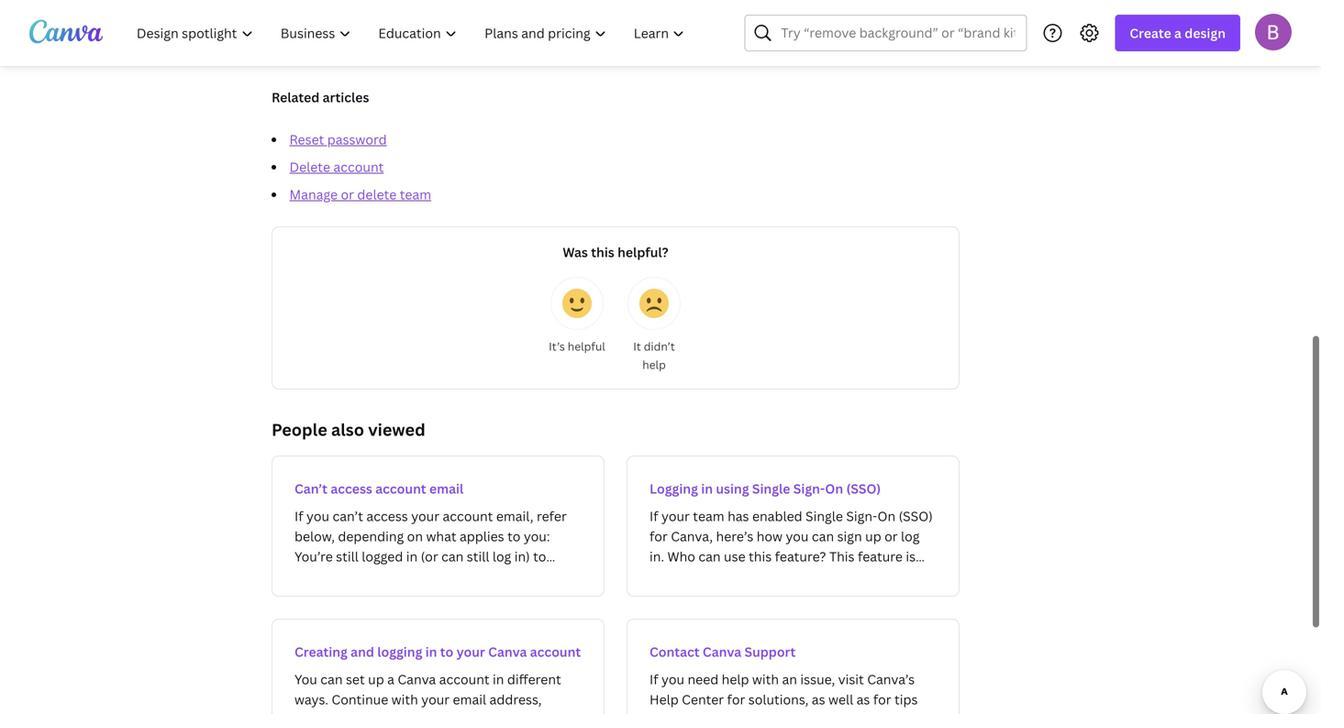 Task type: locate. For each thing, give the bounding box(es) containing it.
in inside logging in using single sign-on (sso) 'link'
[[701, 480, 713, 498]]

0 vertical spatial in
[[701, 480, 713, 498]]

password
[[327, 131, 387, 148]]

it's helpful
[[549, 339, 605, 354]]

helpful?
[[618, 244, 669, 261]]

contact
[[650, 644, 700, 661]]

sign-
[[793, 480, 825, 498]]

😔 image
[[640, 289, 669, 318]]

it didn't help
[[633, 339, 675, 373]]

or
[[341, 186, 354, 203]]

1 vertical spatial in
[[425, 644, 437, 661]]

articles
[[323, 89, 369, 106]]

help
[[642, 357, 666, 373]]

🙂 image
[[562, 289, 592, 318]]

1 horizontal spatial in
[[701, 480, 713, 498]]

in left to
[[425, 644, 437, 661]]

this
[[591, 244, 615, 261]]

reset
[[289, 131, 324, 148]]

create a design
[[1130, 24, 1226, 42]]

account down "password" in the left of the page
[[333, 158, 384, 176]]

delete account link
[[289, 158, 384, 176]]

account
[[333, 158, 384, 176], [375, 480, 426, 498], [530, 644, 581, 661]]

account right your
[[530, 644, 581, 661]]

in left using
[[701, 480, 713, 498]]

bob builder image
[[1255, 14, 1292, 50]]

create
[[1130, 24, 1171, 42]]

account left email at the bottom
[[375, 480, 426, 498]]

canva right your
[[488, 644, 527, 661]]

reset password
[[289, 131, 387, 148]]

team
[[400, 186, 431, 203]]

it
[[633, 339, 641, 354]]

also
[[331, 419, 364, 441]]

logging
[[377, 644, 422, 661]]

on
[[825, 480, 843, 498]]

creating
[[295, 644, 348, 661]]

in
[[701, 480, 713, 498], [425, 644, 437, 661]]

using
[[716, 480, 749, 498]]

0 horizontal spatial canva
[[488, 644, 527, 661]]

1 horizontal spatial canva
[[703, 644, 742, 661]]

logging in using single sign-on (sso) link
[[627, 456, 960, 597]]

creating and logging in to your canva account
[[295, 644, 581, 661]]

creating and logging in to your canva account link
[[272, 619, 605, 715]]

create a design button
[[1115, 15, 1240, 51]]

delete account
[[289, 158, 384, 176]]

1 canva from the left
[[488, 644, 527, 661]]

canva
[[488, 644, 527, 661], [703, 644, 742, 661]]

related
[[272, 89, 320, 106]]

was this helpful?
[[563, 244, 669, 261]]

people also viewed
[[272, 419, 425, 441]]

0 horizontal spatial in
[[425, 644, 437, 661]]

contact canva support
[[650, 644, 796, 661]]

support
[[745, 644, 796, 661]]

contact canva support link
[[627, 619, 960, 715]]

2 canva from the left
[[703, 644, 742, 661]]

canva inside the contact canva support link
[[703, 644, 742, 661]]

manage or delete team link
[[289, 186, 431, 203]]

canva right the 'contact'
[[703, 644, 742, 661]]

delete
[[289, 158, 330, 176]]

can't
[[295, 480, 328, 498]]

logging in using single sign-on (sso)
[[650, 480, 881, 498]]

1 vertical spatial account
[[375, 480, 426, 498]]



Task type: describe. For each thing, give the bounding box(es) containing it.
didn't
[[644, 339, 675, 354]]

viewed
[[368, 419, 425, 441]]

delete
[[357, 186, 397, 203]]

to
[[440, 644, 454, 661]]

a
[[1174, 24, 1182, 42]]

it's
[[549, 339, 565, 354]]

design
[[1185, 24, 1226, 42]]

your
[[457, 644, 485, 661]]

helpful
[[568, 339, 605, 354]]

can't access account email link
[[272, 456, 605, 597]]

manage
[[289, 186, 338, 203]]

was
[[563, 244, 588, 261]]

reset password link
[[289, 131, 387, 148]]

in inside "creating and logging in to your canva account" link
[[425, 644, 437, 661]]

0 vertical spatial account
[[333, 158, 384, 176]]

2 vertical spatial account
[[530, 644, 581, 661]]

(sso)
[[846, 480, 881, 498]]

email
[[429, 480, 464, 498]]

logging
[[650, 480, 698, 498]]

top level navigation element
[[125, 15, 700, 51]]

access
[[331, 480, 372, 498]]

single
[[752, 480, 790, 498]]

can't access account email
[[295, 480, 464, 498]]

related articles
[[272, 89, 369, 106]]

canva inside "creating and logging in to your canva account" link
[[488, 644, 527, 661]]

manage or delete team
[[289, 186, 431, 203]]

and
[[351, 644, 374, 661]]

people
[[272, 419, 327, 441]]

Try "remove background" or "brand kit" search field
[[781, 16, 1015, 50]]



Task type: vqa. For each thing, say whether or not it's contained in the screenshot.
left the Canva
yes



